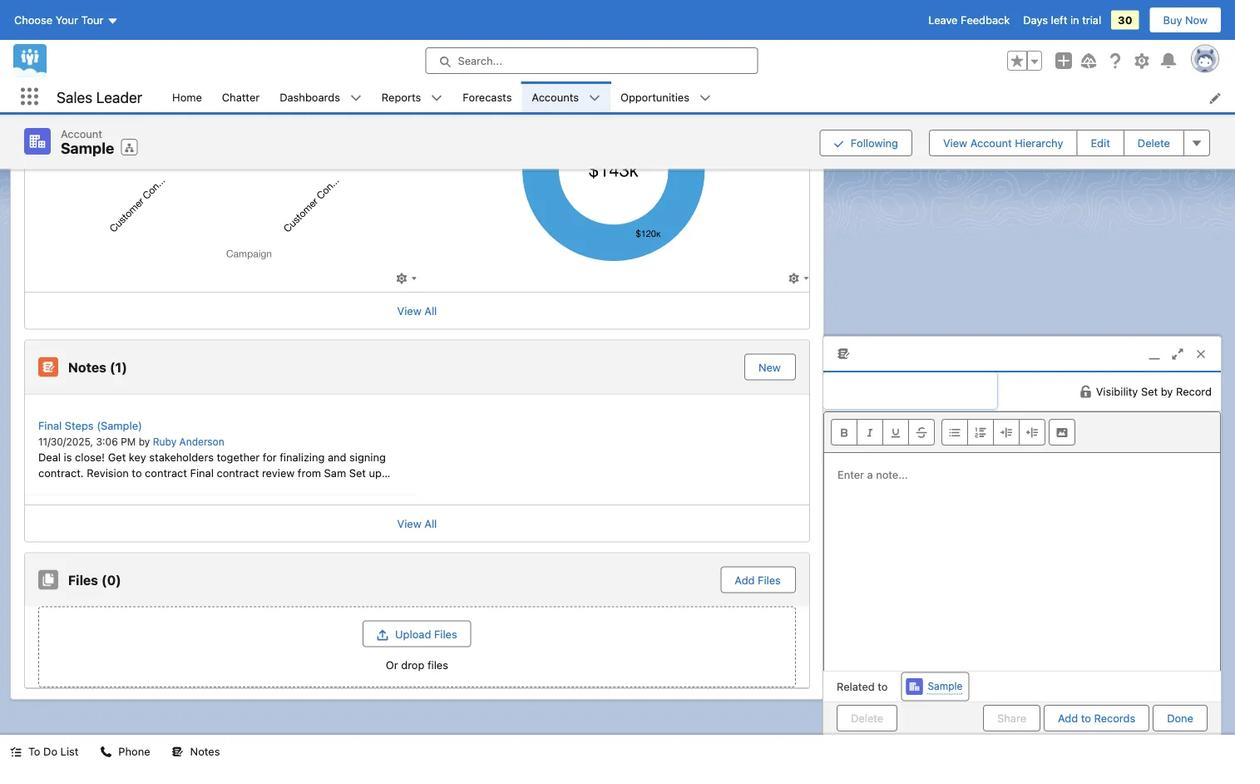 Task type: describe. For each thing, give the bounding box(es) containing it.
view inside the view account hierarchy button
[[943, 137, 968, 149]]

accounts link
[[522, 82, 589, 112]]

by inside "final steps (sample) 11/30/2025, 3:06 pm by ruby anderson deal is close! get key stakeholders together for finalizing and signing contract. revision to contract final contract review from sam set up meeting with salesforce"
[[139, 436, 150, 448]]

trial
[[1082, 14, 1101, 26]]

delete status
[[837, 705, 983, 732]]

choose your tour button
[[13, 7, 119, 33]]

done button
[[1153, 705, 1208, 732]]

done
[[1167, 713, 1194, 725]]

days
[[1023, 14, 1048, 26]]

30
[[1118, 14, 1133, 26]]

sales leader
[[57, 88, 142, 106]]

drop
[[401, 660, 425, 672]]

all opportunities button
[[35, 12, 240, 36]]

0 horizontal spatial files
[[68, 573, 98, 588]]

meeting
[[38, 484, 79, 496]]

reports link
[[372, 82, 431, 112]]

by inside dialog
[[1161, 385, 1173, 398]]

contract.
[[38, 467, 84, 480]]

opportunities inside opportunities link
[[621, 90, 690, 103]]

Compose text text field
[[824, 453, 1220, 671]]

home link
[[162, 82, 212, 112]]

reports
[[382, 90, 421, 103]]

forecasts
[[463, 90, 512, 103]]

buy now button
[[1149, 7, 1222, 33]]

up
[[369, 467, 382, 480]]

0 vertical spatial sample
[[61, 139, 114, 157]]

0 horizontal spatial final
[[38, 420, 62, 432]]

ruby anderson link
[[153, 436, 224, 448]]

add for add files
[[735, 574, 755, 587]]

format body element
[[942, 419, 1046, 446]]

together
[[217, 451, 260, 464]]

add to records button
[[1044, 705, 1150, 732]]

anderson
[[179, 436, 224, 448]]

2 contract from the left
[[217, 467, 259, 480]]

text default image inside 'to do list' button
[[10, 747, 22, 758]]

notes for notes (1)
[[68, 360, 106, 375]]

3:06
[[96, 436, 118, 448]]

to inside "final steps (sample) 11/30/2025, 3:06 pm by ruby anderson deal is close! get key stakeholders together for finalizing and signing contract. revision to contract final contract review from sam set up meeting with salesforce"
[[132, 467, 142, 480]]

add to records
[[1058, 713, 1136, 725]]

key
[[129, 451, 146, 464]]

forecasts link
[[453, 82, 522, 112]]

following
[[851, 137, 898, 149]]

text default image inside opportunities list item
[[700, 92, 711, 104]]

view for the bottommost view all "link"
[[397, 518, 421, 530]]

list containing home
[[162, 82, 1235, 112]]

sample inside dialog
[[928, 681, 963, 693]]

sample link
[[928, 679, 963, 695]]

phone button
[[90, 735, 160, 769]]

review
[[262, 467, 295, 480]]

dashboards link
[[270, 82, 350, 112]]

pm
[[121, 436, 136, 448]]

choose
[[14, 14, 52, 26]]

and
[[328, 451, 346, 464]]

0 horizontal spatial delete button
[[837, 705, 898, 732]]

add for add to records
[[1058, 713, 1078, 725]]

edit
[[1091, 137, 1110, 149]]

(sample)
[[97, 420, 142, 432]]

text default image inside reports list item
[[431, 92, 443, 104]]

1 contract from the left
[[145, 467, 187, 480]]

revision
[[87, 467, 129, 480]]

visibility
[[1096, 385, 1138, 398]]

or
[[386, 660, 398, 672]]

text default image inside phone button
[[100, 747, 112, 758]]

dashboards
[[280, 90, 340, 103]]

edit button
[[1077, 130, 1124, 156]]

leader
[[96, 88, 142, 106]]

your
[[55, 14, 78, 26]]

2 view all from the top
[[397, 518, 437, 530]]

files (0)
[[68, 573, 121, 588]]

upload files
[[395, 628, 457, 641]]

chatter link
[[212, 82, 270, 112]]

files for add files
[[758, 574, 781, 587]]

(1)
[[110, 360, 127, 375]]

0 vertical spatial view all link
[[397, 305, 437, 317]]

search... button
[[425, 47, 758, 74]]

view account hierarchy button
[[929, 130, 1078, 156]]

set inside dialog
[[1141, 385, 1158, 398]]

deal
[[38, 451, 61, 464]]

notes (1)
[[68, 360, 127, 375]]

leave feedback
[[929, 14, 1010, 26]]

signing
[[349, 451, 386, 464]]

11/30/2025,
[[38, 436, 93, 448]]

new button
[[745, 355, 794, 380]]

set inside "final steps (sample) 11/30/2025, 3:06 pm by ruby anderson deal is close! get key stakeholders together for finalizing and signing contract. revision to contract final contract review from sam set up meeting with salesforce"
[[349, 467, 366, 480]]

or drop files
[[386, 660, 448, 672]]

dashboards list item
[[270, 82, 372, 112]]

close!
[[75, 451, 105, 464]]

all inside "popup button"
[[47, 19, 60, 31]]

text default image inside dashboards list item
[[350, 92, 362, 104]]

leave
[[929, 14, 958, 26]]

0 horizontal spatial account
[[61, 127, 102, 140]]

toolbar inside dialog
[[824, 413, 1220, 453]]

sam
[[324, 467, 346, 480]]

following button
[[820, 130, 912, 156]]

reports list item
[[372, 82, 453, 112]]

chatter
[[222, 90, 260, 103]]

notes for notes
[[190, 746, 220, 758]]

is
[[64, 451, 72, 464]]

do
[[43, 746, 57, 758]]

delete for top 'delete' button
[[1138, 137, 1170, 149]]



Task type: locate. For each thing, give the bounding box(es) containing it.
1 horizontal spatial contract
[[217, 467, 259, 480]]

1 vertical spatial view all
[[397, 518, 437, 530]]

view for view all "link" to the top
[[397, 305, 421, 317]]

files
[[68, 573, 98, 588], [758, 574, 781, 587], [434, 628, 457, 641]]

account down "sales"
[[61, 127, 102, 140]]

salesforce
[[106, 484, 159, 496]]

sample right 'account' icon
[[928, 681, 963, 693]]

to for related to
[[878, 681, 888, 693]]

0 horizontal spatial add
[[735, 574, 755, 587]]

hierarchy
[[1015, 137, 1063, 149]]

add inside the 'add to records' button
[[1058, 713, 1078, 725]]

dialog containing visibility set by record
[[823, 336, 1222, 735]]

0 horizontal spatial sample
[[61, 139, 114, 157]]

1 vertical spatial set
[[349, 467, 366, 480]]

0 vertical spatial view
[[943, 137, 968, 149]]

1 vertical spatial delete button
[[837, 705, 898, 732]]

buy
[[1163, 14, 1182, 26]]

None text field
[[824, 373, 997, 409]]

leave feedback link
[[929, 14, 1010, 26]]

to for add to records
[[1081, 713, 1091, 725]]

final down stakeholders
[[190, 467, 214, 480]]

all
[[47, 19, 60, 31], [424, 305, 437, 317], [424, 518, 437, 530]]

set
[[1141, 385, 1158, 398], [349, 467, 366, 480]]

tour
[[81, 14, 104, 26]]

stakeholders
[[149, 451, 214, 464]]

1 vertical spatial all
[[424, 305, 437, 317]]

to do list
[[28, 746, 79, 758]]

new
[[759, 361, 781, 374]]

to inside button
[[1081, 713, 1091, 725]]

final steps (sample) 11/30/2025, 3:06 pm by ruby anderson deal is close! get key stakeholders together for finalizing and signing contract. revision to contract final contract review from sam set up meeting with salesforce
[[38, 420, 386, 496]]

related to
[[837, 681, 888, 693]]

home
[[172, 90, 202, 103]]

delete for left 'delete' button
[[851, 713, 884, 725]]

2 vertical spatial view
[[397, 518, 421, 530]]

sales
[[57, 88, 93, 106]]

add
[[735, 574, 755, 587], [1058, 713, 1078, 725]]

accounts list item
[[522, 82, 611, 112]]

0 vertical spatial set
[[1141, 385, 1158, 398]]

list
[[162, 82, 1235, 112]]

view all link
[[397, 305, 437, 317], [25, 505, 809, 542]]

contract
[[145, 467, 187, 480], [217, 467, 259, 480]]

0 vertical spatial final
[[38, 420, 62, 432]]

opportunities inside the all opportunities "popup button"
[[63, 19, 132, 31]]

get
[[108, 451, 126, 464]]

to
[[132, 467, 142, 480], [878, 681, 888, 693], [1081, 713, 1091, 725]]

for
[[263, 451, 277, 464]]

notes right 'phone'
[[190, 746, 220, 758]]

delete
[[1138, 137, 1170, 149], [851, 713, 884, 725]]

feedback
[[961, 14, 1010, 26]]

2 horizontal spatial to
[[1081, 713, 1091, 725]]

text default image left to
[[10, 747, 22, 758]]

opportunities link
[[611, 82, 700, 112]]

text default image right 'phone'
[[172, 747, 184, 758]]

records
[[1094, 713, 1136, 725]]

files for upload files
[[434, 628, 457, 641]]

format text element
[[831, 419, 935, 446]]

in
[[1071, 14, 1079, 26]]

set left up
[[349, 467, 366, 480]]

text default image
[[589, 92, 601, 104], [700, 92, 711, 104], [1079, 385, 1093, 399], [100, 747, 112, 758]]

1 horizontal spatial sample
[[928, 681, 963, 693]]

to
[[28, 746, 40, 758]]

0 horizontal spatial notes
[[68, 360, 106, 375]]

notes inside button
[[190, 746, 220, 758]]

final up 11/30/2025,
[[38, 420, 62, 432]]

files inside "button"
[[758, 574, 781, 587]]

none text field inside dialog
[[824, 373, 997, 409]]

0 horizontal spatial set
[[349, 467, 366, 480]]

choose your tour
[[14, 14, 104, 26]]

2 vertical spatial to
[[1081, 713, 1091, 725]]

dialog
[[823, 336, 1222, 735]]

1 horizontal spatial delete
[[1138, 137, 1170, 149]]

1 horizontal spatial add
[[1058, 713, 1078, 725]]

1 vertical spatial opportunities
[[621, 90, 690, 103]]

delete button down the related to
[[837, 705, 898, 732]]

from
[[298, 467, 321, 480]]

delete button right edit
[[1124, 130, 1185, 156]]

1 horizontal spatial delete button
[[1124, 130, 1185, 156]]

steps
[[65, 420, 94, 432]]

add files
[[735, 574, 781, 587]]

1 horizontal spatial to
[[878, 681, 888, 693]]

with
[[82, 484, 103, 496]]

accounts
[[532, 90, 579, 103]]

text default image
[[350, 92, 362, 104], [431, 92, 443, 104], [10, 747, 22, 758], [172, 747, 184, 758]]

to right 'related'
[[878, 681, 888, 693]]

account
[[61, 127, 102, 140], [970, 137, 1012, 149]]

upload
[[395, 628, 431, 641]]

finalizing
[[280, 451, 325, 464]]

delete right edit button
[[1138, 137, 1170, 149]]

list
[[60, 746, 79, 758]]

opportunities list item
[[611, 82, 721, 112]]

1 horizontal spatial set
[[1141, 385, 1158, 398]]

2 horizontal spatial files
[[758, 574, 781, 587]]

account image
[[906, 679, 923, 695]]

1 horizontal spatial by
[[1161, 385, 1173, 398]]

0 vertical spatial add
[[735, 574, 755, 587]]

sample down sales leader
[[61, 139, 114, 157]]

1 horizontal spatial account
[[970, 137, 1012, 149]]

delete inside "status"
[[851, 713, 884, 725]]

all opportunities
[[47, 19, 132, 31]]

1 vertical spatial final
[[190, 467, 214, 480]]

0 horizontal spatial delete
[[851, 713, 884, 725]]

ruby
[[153, 436, 177, 448]]

notes button
[[162, 735, 230, 769]]

days left in trial
[[1023, 14, 1101, 26]]

0 horizontal spatial by
[[139, 436, 150, 448]]

by right pm
[[139, 436, 150, 448]]

contract down together
[[217, 467, 259, 480]]

files
[[427, 660, 448, 672]]

0 vertical spatial all
[[47, 19, 60, 31]]

left
[[1051, 14, 1068, 26]]

0 vertical spatial to
[[132, 467, 142, 480]]

account left the hierarchy
[[970, 137, 1012, 149]]

1 vertical spatial add
[[1058, 713, 1078, 725]]

toolbar
[[824, 413, 1220, 453]]

record
[[1176, 385, 1212, 398]]

0 vertical spatial delete
[[1138, 137, 1170, 149]]

text default image left 'reports' link
[[350, 92, 362, 104]]

0 vertical spatial by
[[1161, 385, 1173, 398]]

0 horizontal spatial to
[[132, 467, 142, 480]]

1 vertical spatial view all link
[[25, 505, 809, 542]]

0 vertical spatial delete button
[[1124, 130, 1185, 156]]

0 vertical spatial opportunities
[[63, 19, 132, 31]]

1 horizontal spatial final
[[190, 467, 214, 480]]

group
[[1007, 51, 1042, 71]]

add files button
[[722, 568, 794, 593]]

set right visibility
[[1141, 385, 1158, 398]]

text default image inside accounts list item
[[589, 92, 601, 104]]

to left records
[[1081, 713, 1091, 725]]

text default image inside the notes button
[[172, 747, 184, 758]]

1 vertical spatial view
[[397, 305, 421, 317]]

0 horizontal spatial contract
[[145, 467, 187, 480]]

0 horizontal spatial opportunities
[[63, 19, 132, 31]]

text default image right reports
[[431, 92, 443, 104]]

1 vertical spatial notes
[[190, 746, 220, 758]]

notes left (1)
[[68, 360, 106, 375]]

delete button
[[1124, 130, 1185, 156], [837, 705, 898, 732]]

1 horizontal spatial opportunities
[[621, 90, 690, 103]]

2 vertical spatial all
[[424, 518, 437, 530]]

to down key
[[132, 467, 142, 480]]

all inside "link"
[[424, 518, 437, 530]]

add inside add files "button"
[[735, 574, 755, 587]]

all for the bottommost view all "link"
[[424, 518, 437, 530]]

buy now
[[1163, 14, 1208, 26]]

1 horizontal spatial notes
[[190, 746, 220, 758]]

contract down stakeholders
[[145, 467, 187, 480]]

opportunities
[[63, 19, 132, 31], [621, 90, 690, 103]]

1 vertical spatial sample
[[928, 681, 963, 693]]

all for view all "link" to the top
[[424, 305, 437, 317]]

view all
[[397, 305, 437, 317], [397, 518, 437, 530]]

1 horizontal spatial files
[[434, 628, 457, 641]]

by left "record"
[[1161, 385, 1173, 398]]

view inside view all "link"
[[397, 518, 421, 530]]

search...
[[458, 54, 502, 67]]

delete down the related to
[[851, 713, 884, 725]]

1 vertical spatial to
[[878, 681, 888, 693]]

0 vertical spatial notes
[[68, 360, 106, 375]]

(0)
[[101, 573, 121, 588]]

now
[[1185, 14, 1208, 26]]

notes
[[68, 360, 106, 375], [190, 746, 220, 758]]

visibility set by record
[[1096, 385, 1212, 398]]

0 vertical spatial view all
[[397, 305, 437, 317]]

1 vertical spatial by
[[139, 436, 150, 448]]

final
[[38, 420, 62, 432], [190, 467, 214, 480]]

phone
[[118, 746, 150, 758]]

1 view all from the top
[[397, 305, 437, 317]]

related
[[837, 681, 875, 693]]

1 vertical spatial delete
[[851, 713, 884, 725]]

account inside button
[[970, 137, 1012, 149]]



Task type: vqa. For each thing, say whether or not it's contained in the screenshot.
Acme - 170 Widgets (Sample) Link
no



